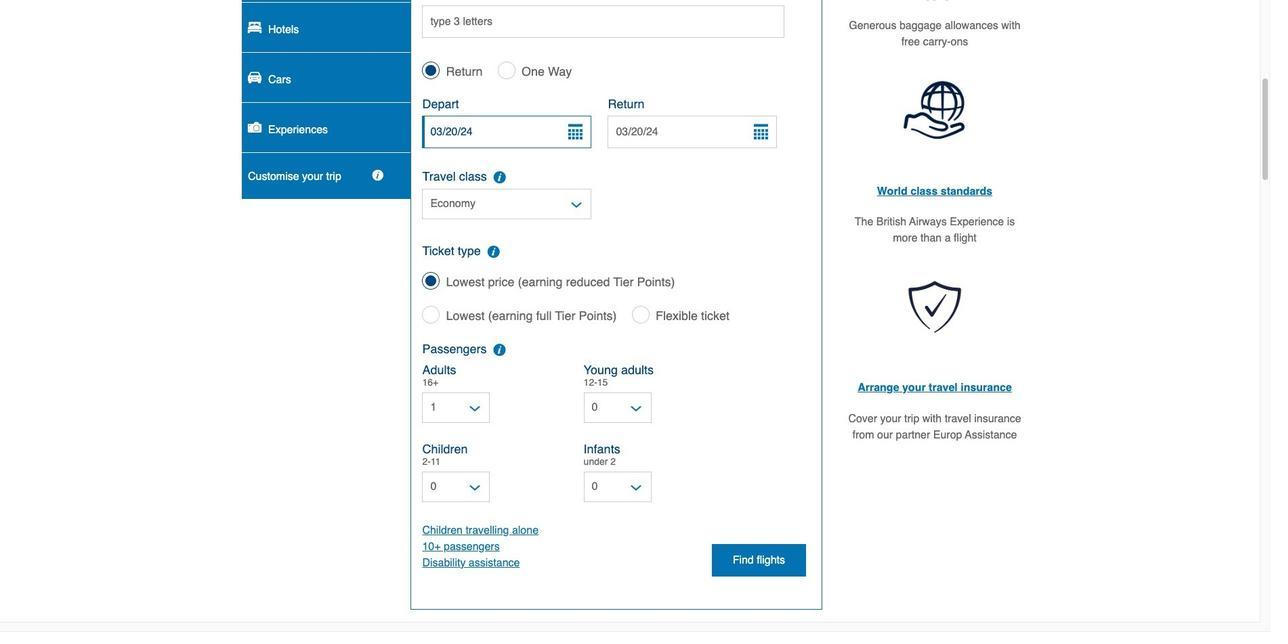 Task type: describe. For each thing, give the bounding box(es) containing it.
icon of hand holding globe. image
[[844, 58, 1026, 160]]

type 3 letters search field
[[422, 6, 785, 38]]

icon of shield with a tick inside it. image
[[844, 255, 1026, 357]]

2 mm/dd/yy text field from the left
[[608, 116, 778, 149]]



Task type: vqa. For each thing, say whether or not it's contained in the screenshot.
tab list
yes



Task type: locate. For each thing, give the bounding box(es) containing it.
1 horizontal spatial mm/dd/yy text field
[[608, 116, 778, 149]]

tab list
[[242, 0, 412, 199]]

None submit
[[712, 545, 806, 577]]

MM/DD/YY text field
[[422, 116, 592, 149], [608, 116, 778, 149]]

0 horizontal spatial mm/dd/yy text field
[[422, 116, 592, 149]]

1 mm/dd/yy text field from the left
[[422, 116, 592, 149]]



